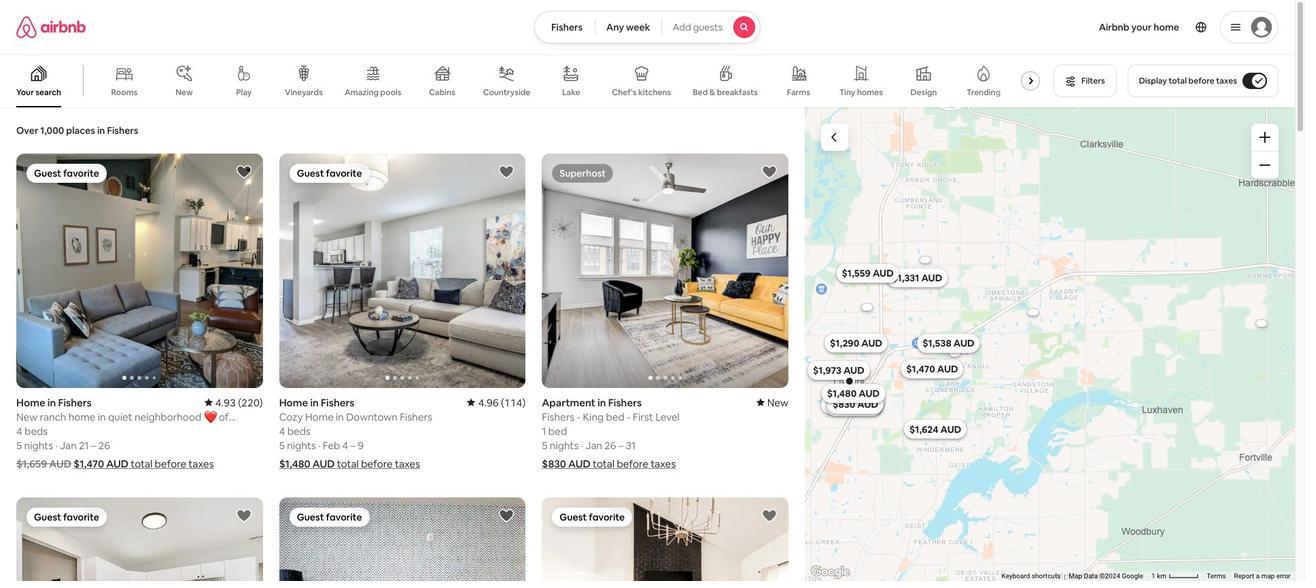 Task type: vqa. For each thing, say whether or not it's contained in the screenshot.
search field
yes



Task type: locate. For each thing, give the bounding box(es) containing it.
1 vertical spatial add to wishlist: apartment in fishers image
[[499, 508, 515, 524]]

add to wishlist: home in fishers image
[[236, 508, 252, 524], [762, 508, 778, 524]]

add to wishlist: home in fishers image
[[236, 164, 252, 180], [499, 164, 515, 180]]

zoom in image
[[1260, 132, 1271, 143]]

add to wishlist: home in fishers image for 4.93 out of 5 average rating,  220 reviews image
[[236, 164, 252, 180]]

0 horizontal spatial add to wishlist: home in fishers image
[[236, 164, 252, 180]]

2 add to wishlist: home in fishers image from the left
[[499, 164, 515, 180]]

0 horizontal spatial add to wishlist: home in fishers image
[[236, 508, 252, 524]]

add to wishlist: apartment in fishers image
[[762, 164, 778, 180], [499, 508, 515, 524]]

group
[[0, 54, 1046, 107], [16, 154, 263, 388], [279, 154, 526, 388], [542, 154, 789, 388], [16, 498, 263, 582], [279, 498, 526, 582], [542, 498, 789, 582]]

the location you searched image
[[844, 376, 855, 387]]

1 horizontal spatial add to wishlist: home in fishers image
[[762, 508, 778, 524]]

google image
[[809, 564, 854, 582]]

0 vertical spatial add to wishlist: apartment in fishers image
[[762, 164, 778, 180]]

0 horizontal spatial add to wishlist: apartment in fishers image
[[499, 508, 515, 524]]

1 horizontal spatial add to wishlist: home in fishers image
[[499, 164, 515, 180]]

google map
showing 32 stays. region
[[805, 107, 1296, 582]]

1 add to wishlist: home in fishers image from the left
[[236, 164, 252, 180]]

None search field
[[535, 11, 761, 44]]

4.93 out of 5 average rating,  220 reviews image
[[205, 396, 263, 409]]

new place to stay image
[[757, 396, 789, 409]]

zoom out image
[[1260, 160, 1271, 171]]



Task type: describe. For each thing, give the bounding box(es) containing it.
2 add to wishlist: home in fishers image from the left
[[762, 508, 778, 524]]

1 add to wishlist: home in fishers image from the left
[[236, 508, 252, 524]]

1 horizontal spatial add to wishlist: apartment in fishers image
[[762, 164, 778, 180]]

profile element
[[777, 0, 1279, 54]]

4.96 out of 5 average rating,  114 reviews image
[[468, 396, 526, 409]]

add to wishlist: home in fishers image for 4.96 out of 5 average rating,  114 reviews image at the left
[[499, 164, 515, 180]]



